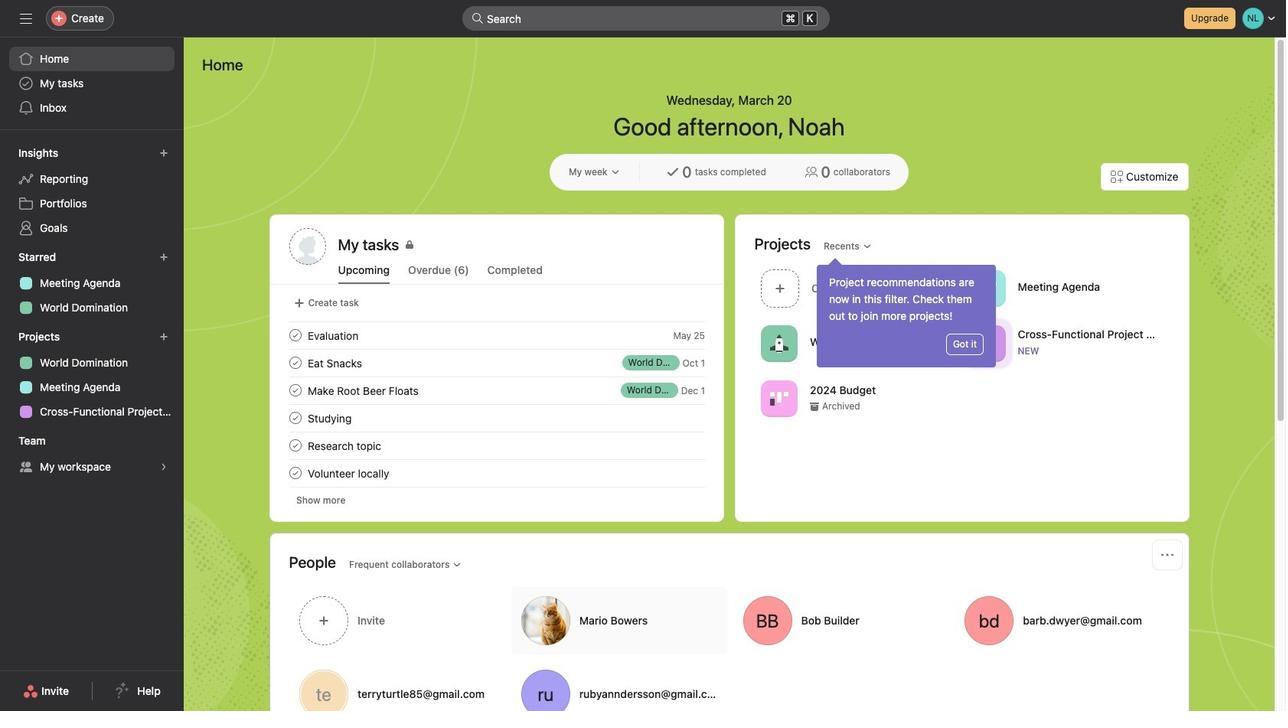Task type: locate. For each thing, give the bounding box(es) containing it.
1 horizontal spatial board image
[[978, 279, 996, 298]]

actions image
[[1161, 549, 1174, 561]]

None field
[[463, 6, 830, 31]]

2 vertical spatial mark complete checkbox
[[286, 409, 304, 427]]

board image
[[978, 279, 996, 298], [770, 389, 788, 408]]

tooltip
[[817, 260, 996, 368]]

projects element
[[0, 323, 184, 427]]

1 vertical spatial board image
[[770, 389, 788, 408]]

2 mark complete checkbox from the top
[[286, 437, 304, 455]]

Mark complete checkbox
[[286, 326, 304, 345], [286, 381, 304, 400], [286, 409, 304, 427]]

1 vertical spatial mark complete checkbox
[[286, 437, 304, 455]]

2 vertical spatial mark complete checkbox
[[286, 464, 304, 483]]

board image down rocket image
[[770, 389, 788, 408]]

Mark complete checkbox
[[286, 354, 304, 372], [286, 437, 304, 455], [286, 464, 304, 483]]

prominent image
[[472, 12, 484, 25]]

3 mark complete checkbox from the top
[[286, 409, 304, 427]]

0 vertical spatial mark complete checkbox
[[286, 354, 304, 372]]

line_and_symbols image
[[978, 334, 996, 353]]

mark complete image
[[286, 354, 304, 372], [286, 409, 304, 427]]

0 vertical spatial mark complete checkbox
[[286, 326, 304, 345]]

1 vertical spatial mark complete image
[[286, 409, 304, 427]]

list item
[[755, 265, 963, 312], [271, 322, 723, 349], [271, 349, 723, 377], [271, 377, 723, 404], [271, 404, 723, 432], [271, 460, 723, 487]]

mark complete image
[[286, 326, 304, 345], [286, 381, 304, 400], [286, 437, 304, 455], [286, 464, 304, 483]]

new project or portfolio image
[[159, 332, 168, 342]]

2 mark complete image from the top
[[286, 381, 304, 400]]

teams element
[[0, 427, 184, 483]]

0 vertical spatial mark complete image
[[286, 354, 304, 372]]

board image up the line_and_symbols icon
[[978, 279, 996, 298]]

1 vertical spatial mark complete checkbox
[[286, 381, 304, 400]]

0 vertical spatial board image
[[978, 279, 996, 298]]

4 mark complete image from the top
[[286, 464, 304, 483]]

2 mark complete image from the top
[[286, 409, 304, 427]]



Task type: describe. For each thing, give the bounding box(es) containing it.
rocket image
[[770, 334, 788, 353]]

1 mark complete checkbox from the top
[[286, 354, 304, 372]]

see details, my workspace image
[[159, 463, 168, 472]]

1 mark complete checkbox from the top
[[286, 326, 304, 345]]

hide sidebar image
[[20, 12, 32, 25]]

Search tasks, projects, and more text field
[[463, 6, 830, 31]]

global element
[[0, 38, 184, 129]]

1 mark complete image from the top
[[286, 354, 304, 372]]

2 mark complete checkbox from the top
[[286, 381, 304, 400]]

0 horizontal spatial board image
[[770, 389, 788, 408]]

add profile photo image
[[289, 228, 326, 265]]

starred element
[[0, 244, 184, 323]]

add items to starred image
[[159, 253, 168, 262]]

new insights image
[[159, 149, 168, 158]]

3 mark complete checkbox from the top
[[286, 464, 304, 483]]

insights element
[[0, 139, 184, 244]]

1 mark complete image from the top
[[286, 326, 304, 345]]

3 mark complete image from the top
[[286, 437, 304, 455]]



Task type: vqa. For each thing, say whether or not it's contained in the screenshot.
Consider updating your project progress Cell for fifth linked projects for Consider updating your project progress cell from the top
no



